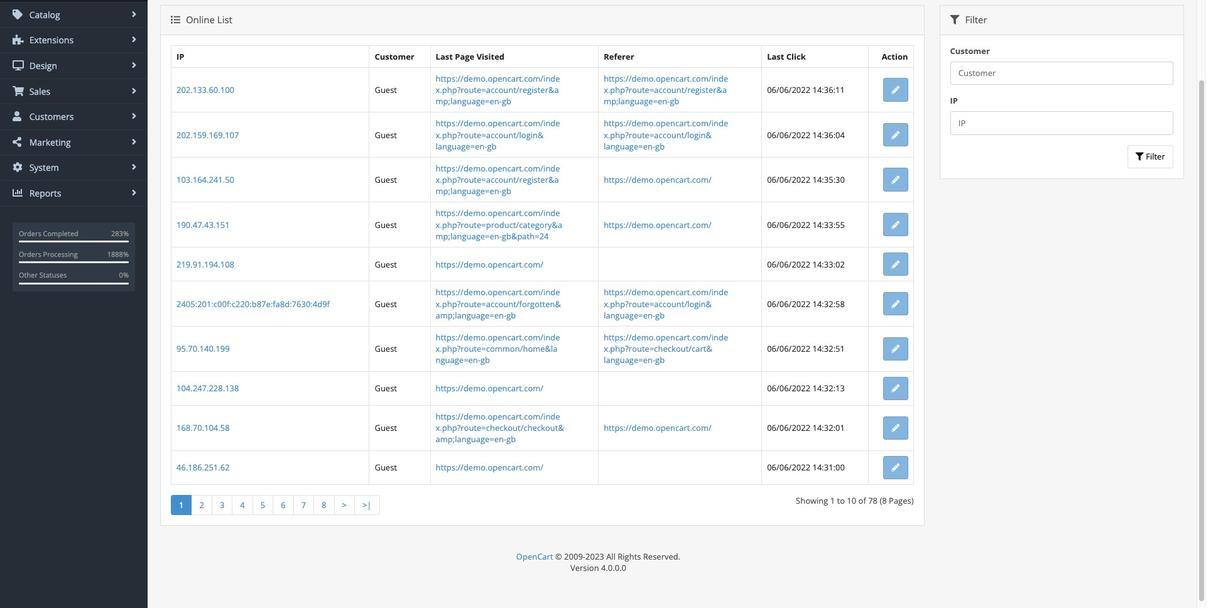 Task type: locate. For each thing, give the bounding box(es) containing it.
opencart
[[516, 551, 553, 562]]

0 vertical spatial filter
[[963, 13, 987, 26]]

version
[[570, 563, 599, 574]]

06/06/2022 left 14:33:02
[[767, 259, 811, 270]]

x.php?route=account/register&a up x.php?route=product/category&a
[[436, 174, 559, 185]]

14:33:55
[[813, 219, 845, 230]]

>|
[[362, 499, 372, 511]]

06/06/2022 left 14:33:55
[[767, 219, 811, 230]]

catalog
[[27, 9, 60, 21]]

https://demo.opencart.com/inde x.php?route=account/login& language=en-gb for https://demo.opencart.com/inde x.php?route=account/forgotten& amp;language=en-gb
[[604, 287, 728, 321]]

reports link
[[0, 181, 148, 206]]

2 amp;language=en- from the top
[[436, 434, 506, 445]]

x.php?route=account/login& for https://demo.opencart.com/inde x.php?route=account/login& language=en-gb
[[604, 129, 712, 140]]

amp;language=en- down x.php?route=account/forgotten&
[[436, 310, 506, 321]]

> link
[[334, 495, 355, 515]]

https://demo.opencart.com/inde x.php?route=account/login& language=en-gb for https://demo.opencart.com/inde x.php?route=account/login& language=en-gb
[[604, 118, 728, 152]]

https://demo.opencart.com/ link
[[604, 174, 712, 185], [604, 219, 712, 230], [436, 259, 544, 270], [436, 383, 544, 394], [604, 422, 712, 434], [436, 462, 544, 473]]

https://demo.opencart.com/inde x.php?route=account/register&a mp;language=en-gb
[[436, 73, 560, 107], [604, 73, 728, 107], [436, 163, 560, 197]]

mp;language=en- inside https://demo.opencart.com/inde x.php?route=product/category&a mp;language=en-gb&path=24
[[436, 230, 502, 242]]

filter for filter image
[[1144, 151, 1165, 162]]

mp;language=en- up x.php?route=product/category&a
[[436, 186, 502, 197]]

online
[[186, 13, 215, 26]]

mp;language=en- down last page visited
[[436, 96, 502, 107]]

last for last click
[[767, 51, 784, 62]]

language=en- inside https://demo.opencart.com/inde x.php?route=checkout/cart& language=en-gb
[[604, 355, 655, 366]]

104.247.228.138 link
[[177, 383, 239, 394]]

x.php?route=account/login& for https://demo.opencart.com/inde x.php?route=account/forgotten& amp;language=en-gb
[[604, 298, 712, 310]]

x.php?route=account/register&a
[[436, 84, 559, 95], [604, 84, 727, 95], [436, 174, 559, 185]]

last page visited
[[436, 51, 505, 62]]

1 last from the left
[[436, 51, 453, 62]]

filter inside button
[[1144, 151, 1165, 162]]

x.php?route=account/login&
[[436, 129, 544, 140], [604, 129, 712, 140], [604, 298, 712, 310]]

2
[[199, 499, 204, 511]]

9 guest from the top
[[375, 422, 397, 434]]

06/06/2022 left 14:32:01
[[767, 422, 811, 434]]

95.70.140.199 link
[[177, 343, 230, 354]]

06/06/2022 left "14:32:51"
[[767, 343, 811, 354]]

14:32:13
[[813, 383, 845, 394]]

https://demo.opencart.com/inde x.php?route=account/register&a mp;language=en-gb down visited on the left of page
[[436, 73, 560, 107]]

sales
[[27, 85, 50, 97]]

283%
[[111, 228, 129, 238]]

1 horizontal spatial filter
[[1144, 151, 1165, 162]]

guest for 46.186.251.62
[[375, 462, 397, 473]]

action
[[882, 51, 908, 62]]

to
[[837, 495, 845, 506]]

gb inside https://demo.opencart.com/inde x.php?route=checkout/checkout& amp;language=en-gb
[[506, 434, 516, 445]]

14:32:01
[[813, 422, 845, 434]]

06/06/2022 left "14:36:04" on the right top of the page
[[767, 129, 811, 140]]

3 guest from the top
[[375, 174, 397, 185]]

1 left the 2
[[179, 499, 184, 511]]

x.php?route=checkout/cart&
[[604, 343, 712, 354]]

filter image
[[1136, 153, 1144, 161]]

x.php?route=account/register&a down referer
[[604, 84, 727, 95]]

2 last from the left
[[767, 51, 784, 62]]

https://demo.opencart.com/inde
[[436, 73, 560, 84], [604, 73, 728, 84], [436, 118, 560, 129], [604, 118, 728, 129], [436, 163, 560, 174], [436, 208, 560, 219], [436, 287, 560, 298], [604, 287, 728, 298], [436, 332, 560, 343], [604, 332, 728, 343], [436, 411, 560, 422]]

https://demo.opencart.com/inde x.php?route=account/register&a mp;language=en-gb for https://demo.opencart.com/inde
[[436, 73, 560, 107]]

1 left the to
[[830, 495, 835, 506]]

8 06/06/2022 from the top
[[767, 383, 811, 394]]

language=en- for https://demo.opencart.com/inde x.php?route=account/forgotten& amp;language=en-gb
[[604, 310, 655, 321]]

amp;language=en- inside https://demo.opencart.com/inde x.php?route=account/forgotten& amp;language=en-gb
[[436, 310, 506, 321]]

06/06/2022 for 06/06/2022 14:31:00
[[767, 462, 811, 473]]

06/06/2022 for 06/06/2022 14:36:11
[[767, 84, 811, 95]]

0 vertical spatial ip
[[177, 51, 184, 62]]

https://demo.opencart.com/inde x.php?route=account/forgotten& amp;language=en-gb
[[436, 287, 561, 321]]

1 horizontal spatial customer
[[950, 45, 990, 56]]

06/06/2022 left 14:32:58
[[767, 298, 811, 310]]

filter for filter icon
[[963, 13, 987, 26]]

tag image
[[13, 9, 24, 19]]

0 horizontal spatial ip
[[177, 51, 184, 62]]

other
[[19, 270, 38, 280]]

orders up "orders processing" in the top left of the page
[[19, 228, 41, 238]]

last for last page visited
[[436, 51, 453, 62]]

guest for 202.133.60.100
[[375, 84, 397, 95]]

1 vertical spatial amp;language=en-
[[436, 434, 506, 445]]

1 horizontal spatial last
[[767, 51, 784, 62]]

4 06/06/2022 from the top
[[767, 219, 811, 230]]

8 link
[[314, 495, 335, 515]]

46.186.251.62
[[177, 462, 230, 473]]

219.91.194.108
[[177, 259, 234, 270]]

06/06/2022 14:36:11
[[767, 84, 845, 95]]

extensions
[[27, 34, 74, 46]]

guest for 190.47.43.151
[[375, 219, 397, 230]]

(8
[[880, 495, 887, 506]]

guest for 168.70.104.58
[[375, 422, 397, 434]]

06/06/2022 left 14:35:30
[[767, 174, 811, 185]]

2 orders from the top
[[19, 249, 41, 259]]

>
[[342, 499, 347, 511]]

1 orders from the top
[[19, 228, 41, 238]]

cog image
[[13, 162, 24, 172]]

amp;language=en- for https://demo.opencart.com/inde x.php?route=checkout/checkout& amp;language=en-gb
[[436, 434, 506, 445]]

202.133.60.100
[[177, 84, 234, 95]]

https://demo.opencart.com/inde x.php?route=common/home&la nguage=en-gb
[[436, 332, 560, 366]]

2 guest from the top
[[375, 129, 397, 140]]

opencart © 2009-2023 all rights reserved. version 4.0.0.0
[[516, 551, 681, 574]]

0 horizontal spatial filter
[[963, 13, 987, 26]]

pages)
[[889, 495, 914, 506]]

7 06/06/2022 from the top
[[767, 343, 811, 354]]

filter
[[963, 13, 987, 26], [1144, 151, 1165, 162]]

processing
[[43, 249, 78, 259]]

chart bar image
[[13, 188, 24, 198]]

orders up other
[[19, 249, 41, 259]]

amp;language=en- down x.php?route=checkout/checkout&
[[436, 434, 506, 445]]

orders completed
[[19, 228, 78, 238]]

last left the click
[[767, 51, 784, 62]]

guest for 219.91.194.108
[[375, 259, 397, 270]]

06/06/2022
[[767, 84, 811, 95], [767, 129, 811, 140], [767, 174, 811, 185], [767, 219, 811, 230], [767, 259, 811, 270], [767, 298, 811, 310], [767, 343, 811, 354], [767, 383, 811, 394], [767, 422, 811, 434], [767, 462, 811, 473]]

1 horizontal spatial ip
[[950, 95, 958, 106]]

103.164.241.50
[[177, 174, 234, 185]]

customer
[[950, 45, 990, 56], [375, 51, 415, 62]]

06/06/2022 14:33:02
[[767, 259, 845, 270]]

language=en- for https://demo.opencart.com/inde x.php?route=common/home&la nguage=en-gb
[[604, 355, 655, 366]]

1
[[830, 495, 835, 506], [179, 499, 184, 511]]

10 06/06/2022 from the top
[[767, 462, 811, 473]]

1 06/06/2022 from the top
[[767, 84, 811, 95]]

gb inside https://demo.opencart.com/inde x.php?route=common/home&la nguage=en-gb
[[481, 355, 490, 366]]

5 guest from the top
[[375, 259, 397, 270]]

95.70.140.199
[[177, 343, 230, 354]]

user image
[[13, 111, 24, 121]]

10 guest from the top
[[375, 462, 397, 473]]

2405:201:c00f:c220:b87e:fa8d:7630:4d9f link
[[177, 298, 330, 310]]

sales link
[[0, 79, 148, 104]]

https://demo.opencart.com/inde x.php?route=account/register&a mp;language=en-gb up x.php?route=product/category&a
[[436, 163, 560, 197]]

1 guest from the top
[[375, 84, 397, 95]]

guest for 95.70.140.199
[[375, 343, 397, 354]]

nguage=en-
[[436, 355, 481, 366]]

06/06/2022 down last click
[[767, 84, 811, 95]]

6 guest from the top
[[375, 298, 397, 310]]

0 vertical spatial amp;language=en-
[[436, 310, 506, 321]]

1 amp;language=en- from the top
[[436, 310, 506, 321]]

x.php?route=product/category&a
[[436, 219, 562, 230]]

6 06/06/2022 from the top
[[767, 298, 811, 310]]

2 06/06/2022 from the top
[[767, 129, 811, 140]]

9 06/06/2022 from the top
[[767, 422, 811, 434]]

8 guest from the top
[[375, 383, 397, 394]]

1 vertical spatial orders
[[19, 249, 41, 259]]

x.php?route=account/register&a down visited on the left of page
[[436, 84, 559, 95]]

06/06/2022 left 14:31:00 on the bottom of the page
[[767, 462, 811, 473]]

5 06/06/2022 from the top
[[767, 259, 811, 270]]

06/06/2022 left "14:32:13"
[[767, 383, 811, 394]]

language=en- for https://demo.opencart.com/inde x.php?route=account/login& language=en-gb
[[604, 141, 655, 152]]

all
[[606, 551, 616, 562]]

reserved.
[[643, 551, 681, 562]]

0 vertical spatial orders
[[19, 228, 41, 238]]

https://demo.opencart.com/inde x.php?route=account/login& language=en-gb
[[436, 118, 560, 152], [604, 118, 728, 152], [604, 287, 728, 321]]

7 guest from the top
[[375, 343, 397, 354]]

shopping cart image
[[13, 86, 24, 96]]

amp;language=en-
[[436, 310, 506, 321], [436, 434, 506, 445]]

1 vertical spatial filter
[[1144, 151, 1165, 162]]

showing 1 to 10 of 78 (8 pages)
[[796, 495, 914, 506]]

>| link
[[354, 495, 380, 515]]

0 horizontal spatial last
[[436, 51, 453, 62]]

mp;language=en- down x.php?route=product/category&a
[[436, 230, 502, 242]]

8
[[322, 499, 326, 511]]

filter image
[[950, 15, 960, 25]]

168.70.104.58 link
[[177, 422, 230, 434]]

1 vertical spatial ip
[[950, 95, 958, 106]]

3 06/06/2022 from the top
[[767, 174, 811, 185]]

language=en-
[[436, 141, 487, 152], [604, 141, 655, 152], [604, 310, 655, 321], [604, 355, 655, 366]]

amp;language=en- for https://demo.opencart.com/inde x.php?route=account/forgotten& amp;language=en-gb
[[436, 310, 506, 321]]

5 link
[[252, 495, 273, 515]]

amp;language=en- inside https://demo.opencart.com/inde x.php?route=checkout/checkout& amp;language=en-gb
[[436, 434, 506, 445]]

4 guest from the top
[[375, 219, 397, 230]]

gb
[[502, 96, 511, 107], [670, 96, 680, 107], [487, 141, 497, 152], [655, 141, 665, 152], [502, 186, 511, 197], [506, 310, 516, 321], [655, 310, 665, 321], [481, 355, 490, 366], [655, 355, 665, 366], [506, 434, 516, 445]]

last left page
[[436, 51, 453, 62]]



Task type: describe. For each thing, give the bounding box(es) containing it.
https://demo.opencart.com/inde x.php?route=product/category&a mp;language=en-gb&path=24
[[436, 208, 562, 242]]

guest for 2405:201:c00f:c220:b87e:fa8d:7630:4d9f
[[375, 298, 397, 310]]

10
[[847, 495, 857, 506]]

06/06/2022 for 06/06/2022 14:33:55
[[767, 219, 811, 230]]

customers link
[[0, 104, 148, 129]]

06/06/2022 for 06/06/2022 14:33:02
[[767, 259, 811, 270]]

https://demo.opencart.com/inde x.php?route=checkout/cart& language=en-gb
[[604, 332, 728, 366]]

orders processing
[[19, 249, 78, 259]]

reports
[[27, 187, 61, 199]]

4 link
[[232, 495, 253, 515]]

orders for orders completed
[[19, 228, 41, 238]]

https://demo.opencart.com/inde x.php?route=account/register&a mp;language=en-gb for https://demo.opencart.com/
[[436, 163, 560, 197]]

share alt image
[[13, 137, 24, 147]]

x.php?route=account/register&a for https://demo.opencart.com/inde
[[436, 84, 559, 95]]

page
[[455, 51, 475, 62]]

https://demo.opencart.com/inde inside https://demo.opencart.com/inde x.php?route=product/category&a mp;language=en-gb&path=24
[[436, 208, 560, 219]]

4.0.0.0
[[601, 563, 626, 574]]

06/06/2022 14:32:13
[[767, 383, 845, 394]]

x.php?route=common/home&la
[[436, 343, 558, 354]]

14:31:00
[[813, 462, 845, 473]]

design
[[27, 60, 57, 72]]

202.133.60.100 link
[[177, 84, 234, 95]]

IP text field
[[950, 111, 1174, 135]]

https://demo.opencart.com/inde x.php?route=checkout/checkout& amp;language=en-gb
[[436, 411, 564, 445]]

14:32:58
[[813, 298, 845, 310]]

guest for 104.247.228.138
[[375, 383, 397, 394]]

mp;language=en- for 06/06/2022 14:33:55
[[436, 230, 502, 242]]

Customer text field
[[950, 61, 1174, 85]]

168.70.104.58
[[177, 422, 230, 434]]

of
[[859, 495, 866, 506]]

06/06/2022 for 06/06/2022 14:36:04
[[767, 129, 811, 140]]

marketing link
[[0, 130, 148, 155]]

guest for 202.159.169.107
[[375, 129, 397, 140]]

x.php?route=account/register&a for https://demo.opencart.com/
[[436, 174, 559, 185]]

14:36:11
[[813, 84, 845, 95]]

06/06/2022 14:33:55
[[767, 219, 845, 230]]

gb inside https://demo.opencart.com/inde x.php?route=checkout/cart& language=en-gb
[[655, 355, 665, 366]]

x.php?route=account/forgotten&
[[436, 298, 561, 310]]

7 link
[[293, 495, 314, 515]]

opencart link
[[516, 551, 553, 562]]

https://demo.opencart.com/inde inside https://demo.opencart.com/inde x.php?route=account/forgotten& amp;language=en-gb
[[436, 287, 560, 298]]

2009-
[[564, 551, 586, 562]]

marketing
[[27, 136, 71, 148]]

190.47.43.151 link
[[177, 219, 230, 230]]

extensions link
[[0, 28, 148, 53]]

list
[[217, 13, 232, 26]]

visited
[[477, 51, 505, 62]]

06/06/2022 14:32:01
[[767, 422, 845, 434]]

06/06/2022 for 06/06/2022 14:32:51
[[767, 343, 811, 354]]

mp;language=en- down referer
[[604, 96, 670, 107]]

gb&path=24
[[502, 230, 549, 242]]

06/06/2022 14:36:04
[[767, 129, 845, 140]]

list image
[[171, 15, 180, 25]]

103.164.241.50 link
[[177, 174, 234, 185]]

desktop image
[[13, 60, 24, 70]]

202.159.169.107 link
[[177, 129, 239, 140]]

06/06/2022 for 06/06/2022 14:35:30
[[767, 174, 811, 185]]

4
[[240, 499, 245, 511]]

14:35:30
[[813, 174, 845, 185]]

78
[[868, 495, 878, 506]]

mp;language=en- for 06/06/2022 14:35:30
[[436, 186, 502, 197]]

06/06/2022 for 06/06/2022 14:32:13
[[767, 383, 811, 394]]

design link
[[0, 53, 148, 78]]

14:33:02
[[813, 259, 845, 270]]

202.159.169.107
[[177, 129, 239, 140]]

©
[[555, 551, 562, 562]]

190.47.43.151
[[177, 219, 230, 230]]

06/06/2022 14:32:51
[[767, 343, 845, 354]]

06/06/2022 14:35:30
[[767, 174, 845, 185]]

statuses
[[39, 270, 67, 280]]

completed
[[43, 228, 78, 238]]

customers
[[27, 111, 74, 123]]

5
[[261, 499, 265, 511]]

6 link
[[273, 495, 294, 515]]

14:36:04
[[813, 129, 845, 140]]

filter button
[[1127, 145, 1174, 168]]

06/06/2022 for 06/06/2022 14:32:01
[[767, 422, 811, 434]]

219.91.194.108 link
[[177, 259, 234, 270]]

guest for 103.164.241.50
[[375, 174, 397, 185]]

14:32:51
[[813, 343, 845, 354]]

3
[[220, 499, 224, 511]]

x.php?route=checkout/checkout&
[[436, 422, 564, 434]]

2405:201:c00f:c220:b87e:fa8d:7630:4d9f
[[177, 298, 330, 310]]

06/06/2022 for 06/06/2022 14:32:58
[[767, 298, 811, 310]]

104.247.228.138
[[177, 383, 239, 394]]

0 horizontal spatial 1
[[179, 499, 184, 511]]

7
[[301, 499, 306, 511]]

3 link
[[212, 495, 233, 515]]

1888%
[[107, 249, 129, 259]]

0%
[[119, 270, 129, 280]]

1 horizontal spatial 1
[[830, 495, 835, 506]]

puzzle piece image
[[13, 35, 24, 45]]

other statuses
[[19, 270, 67, 280]]

https://demo.opencart.com/inde x.php?route=account/register&a mp;language=en-gb down referer
[[604, 73, 728, 107]]

mp;language=en- for 06/06/2022 14:36:11
[[436, 96, 502, 107]]

orders for orders processing
[[19, 249, 41, 259]]

https://demo.opencart.com/inde inside https://demo.opencart.com/inde x.php?route=checkout/checkout& amp;language=en-gb
[[436, 411, 560, 422]]

system link
[[0, 155, 148, 180]]

catalog link
[[0, 2, 148, 27]]

gb inside https://demo.opencart.com/inde x.php?route=account/forgotten& amp;language=en-gb
[[506, 310, 516, 321]]

06/06/2022 14:31:00
[[767, 462, 845, 473]]

6
[[281, 499, 286, 511]]

referer
[[604, 51, 634, 62]]

0 horizontal spatial customer
[[375, 51, 415, 62]]

rights
[[618, 551, 641, 562]]

last click
[[767, 51, 806, 62]]

online list
[[183, 13, 232, 26]]

showing
[[796, 495, 828, 506]]

2 link
[[191, 495, 212, 515]]



Task type: vqa. For each thing, say whether or not it's contained in the screenshot.
the left the Last
yes



